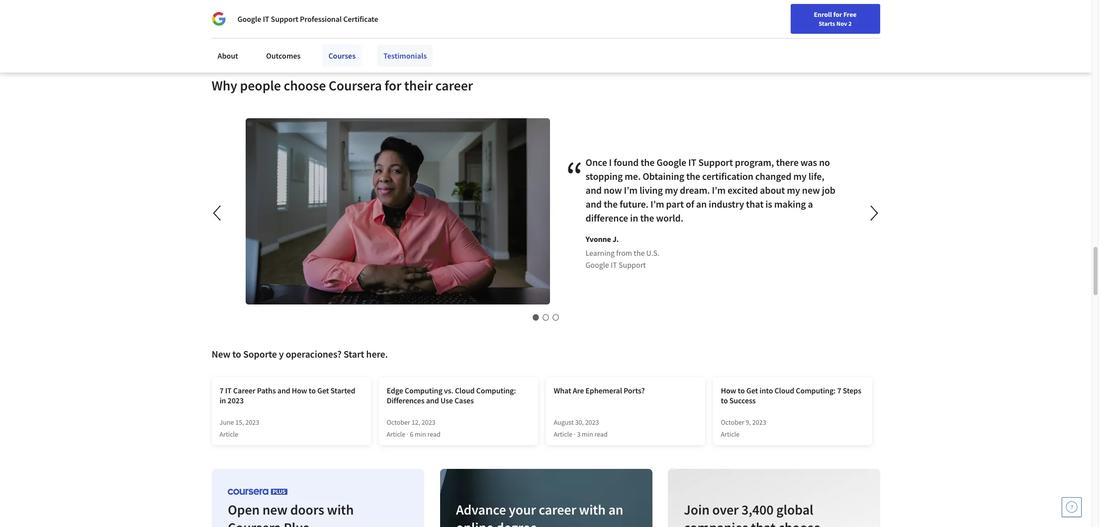 Task type: vqa. For each thing, say whether or not it's contained in the screenshot.
instructors
no



Task type: describe. For each thing, give the bounding box(es) containing it.
life,
[[809, 170, 825, 182]]

obtaining
[[643, 170, 685, 182]]

3,400
[[742, 502, 774, 519]]

about
[[218, 51, 238, 61]]

15,
[[235, 418, 244, 427]]

computing
[[405, 386, 443, 396]]

october for how to get into cloud computing: 7 steps to success
[[721, 418, 745, 427]]

this professional certificate has ace® recommendation. it is eligible for college credit at participating u.s. colleges and universities. note: the decision to accept specific credit recommendations is up to each institution.
[[265, 6, 841, 28]]

to left success
[[721, 396, 728, 406]]

people
[[240, 77, 281, 95]]

now
[[604, 184, 622, 196]]

to left the soporte
[[232, 348, 241, 361]]

is inside " once i found the google it support program, there was no stopping me. obtaining the certification changed my life, and now i'm living my dream. i'm excited about my new job and the future. i'm part of an industry that is making a difference in the world.
[[766, 198, 773, 210]]

october 12, 2023 article · 6 min read
[[387, 418, 441, 439]]

support inside " once i found the google it support program, there was no stopping me. obtaining the certification changed my life, and now i'm living my dream. i'm excited about my new job and the future. i'm part of an industry that is making a difference in the world.
[[699, 156, 733, 168]]

learning
[[586, 248, 615, 258]]

the down future.
[[640, 212, 654, 224]]

0 vertical spatial career
[[859, 11, 878, 20]]

edge
[[387, 386, 403, 396]]

i
[[609, 156, 612, 168]]

that inside the join over 3,400 global companies that choos
[[751, 519, 776, 528]]

computing: inside edge computing vs. cloud computing: differences and use cases
[[476, 386, 516, 396]]

difference
[[586, 212, 628, 224]]

outcomes link
[[260, 45, 307, 67]]

google inside yvonne j. learning from the u.s. google it support
[[586, 260, 609, 270]]

article for edge computing vs. cloud computing: differences and use cases
[[387, 430, 405, 439]]

vs.
[[444, 386, 454, 396]]

with for career
[[579, 502, 605, 519]]

6
[[410, 430, 413, 439]]

find your new career link
[[811, 10, 883, 22]]

to inside 7 it career paths and how to get started in 2023
[[309, 386, 316, 396]]

1 vertical spatial is
[[328, 18, 333, 28]]

find your new career
[[816, 11, 878, 20]]

steps
[[843, 386, 862, 396]]

living
[[640, 184, 663, 196]]

dream.
[[680, 184, 710, 196]]

career inside 7 it career paths and how to get started in 2023
[[233, 386, 256, 396]]

it inside " once i found the google it support program, there was no stopping me. obtaining the certification changed my life, and now i'm living my dream. i'm excited about my new job and the future. i'm part of an industry that is making a difference in the world.
[[689, 156, 697, 168]]

join
[[684, 502, 710, 519]]

job
[[822, 184, 836, 196]]

use
[[441, 396, 453, 406]]

and up difference
[[586, 198, 602, 210]]

article for what are ephemeral ports?
[[554, 430, 573, 439]]

7 inside how to get into cloud computing: 7 steps to success
[[838, 386, 842, 396]]

participating
[[556, 6, 598, 16]]

ephemeral
[[586, 386, 622, 396]]

y
[[279, 348, 284, 361]]

0 vertical spatial coursera
[[329, 77, 382, 95]]

help center image
[[1066, 502, 1078, 514]]

are
[[573, 386, 584, 396]]

7 it career paths and how to get started in 2023
[[220, 386, 355, 406]]

for inside "this professional certificate has ace® recommendation. it is eligible for college credit at participating u.s. colleges and universities. note: the decision to accept specific credit recommendations is up to each institution."
[[491, 6, 500, 16]]

what are ephemeral ports?
[[554, 386, 645, 396]]

part
[[666, 198, 684, 210]]

how to get into cloud computing: 7 steps to success
[[721, 386, 862, 406]]

a
[[808, 198, 813, 210]]

how inside 7 it career paths and how to get started in 2023
[[292, 386, 307, 396]]

no
[[819, 156, 830, 168]]

august 30, 2023 article · 3 min read
[[554, 418, 608, 439]]

career inside advance your career with an online degree
[[538, 502, 576, 519]]

of
[[686, 198, 694, 210]]

coursera inside the "open new doors with coursera plus"
[[228, 519, 281, 528]]

new inside find your new career link
[[845, 11, 858, 20]]

· for computing
[[407, 430, 409, 439]]

get inside how to get into cloud computing: 7 steps to success
[[747, 386, 758, 396]]

making
[[774, 198, 806, 210]]

7 inside 7 it career paths and how to get started in 2023
[[220, 386, 224, 396]]

recommendations
[[265, 18, 326, 28]]

the up me.
[[641, 156, 655, 168]]

yvonne j. learning from the u.s. google it support
[[586, 234, 660, 270]]

0 vertical spatial is
[[458, 6, 463, 16]]

0 horizontal spatial google
[[238, 14, 261, 24]]

doors
[[290, 502, 324, 519]]

october 9, 2023 article
[[721, 418, 766, 439]]

advance
[[456, 502, 506, 519]]

operaciones?
[[286, 348, 342, 361]]

for inside enroll for free starts nov 2
[[834, 10, 842, 19]]

cloud inside edge computing vs. cloud computing: differences and use cases
[[455, 386, 475, 396]]

the inside yvonne j. learning from the u.s. google it support
[[634, 248, 645, 258]]

the
[[719, 6, 731, 16]]

has
[[359, 6, 371, 16]]

2023 inside 7 it career paths and how to get started in 2023
[[228, 396, 244, 406]]

0 horizontal spatial i'm
[[624, 184, 638, 196]]

at
[[548, 6, 554, 16]]

decision
[[733, 6, 761, 16]]

google it support professional certificate
[[238, 14, 378, 24]]

free
[[844, 10, 857, 19]]

support inside yvonne j. learning from the u.s. google it support
[[619, 260, 646, 270]]

0 horizontal spatial for
[[385, 77, 402, 95]]

to left into
[[738, 386, 745, 396]]

october for edge computing vs. cloud computing: differences and use cases
[[387, 418, 410, 427]]

degree
[[496, 519, 537, 528]]

up
[[335, 18, 344, 28]]

global
[[777, 502, 814, 519]]

found
[[614, 156, 639, 168]]

an inside advance your career with an online degree
[[608, 502, 623, 519]]

choose
[[284, 77, 326, 95]]

program,
[[735, 156, 774, 168]]

slides element
[[230, 313, 862, 323]]

go to next testimonial image
[[863, 201, 886, 225]]

me.
[[625, 170, 641, 182]]

once
[[586, 156, 607, 168]]

google inside " once i found the google it support program, there was no stopping me. obtaining the certification changed my life, and now i'm living my dream. i'm excited about my new job and the future. i'm part of an industry that is making a difference in the world.
[[657, 156, 687, 168]]

" once i found the google it support program, there was no stopping me. obtaining the certification changed my life, and now i'm living my dream. i'm excited about my new job and the future. i'm part of an industry that is making a difference in the world.
[[566, 150, 836, 224]]

to right 'up'
[[345, 18, 352, 28]]

eligible
[[465, 6, 489, 16]]

min for are
[[582, 430, 593, 439]]

colleges
[[615, 6, 642, 16]]

and inside "this professional certificate has ace® recommendation. it is eligible for college credit at participating u.s. colleges and universities. note: the decision to accept specific credit recommendations is up to each institution."
[[643, 6, 656, 16]]

august
[[554, 418, 574, 427]]

june
[[220, 418, 234, 427]]

get inside 7 it career paths and how to get started in 2023
[[317, 386, 329, 396]]

article for how to get into cloud computing: 7 steps to success
[[721, 430, 740, 439]]

the down now
[[604, 198, 618, 210]]

it inside 7 it career paths and how to get started in 2023
[[225, 386, 232, 396]]

it right the ace logo
[[263, 14, 269, 24]]

new inside the "open new doors with coursera plus"
[[262, 502, 287, 519]]

courses
[[329, 51, 356, 61]]

your for find
[[830, 11, 843, 20]]

30,
[[575, 418, 584, 427]]

0 vertical spatial support
[[271, 14, 299, 24]]

universities.
[[658, 6, 698, 16]]

about
[[760, 184, 785, 196]]



Task type: locate. For each thing, give the bounding box(es) containing it.
to left accept
[[763, 6, 769, 16]]

· inside october 12, 2023 article · 6 min read
[[407, 430, 409, 439]]

note:
[[699, 6, 717, 16]]

2 horizontal spatial google
[[657, 156, 687, 168]]

0 horizontal spatial cloud
[[455, 386, 475, 396]]

1 horizontal spatial in
[[630, 212, 638, 224]]

my up the 'part'
[[665, 184, 678, 196]]

i'm
[[624, 184, 638, 196], [712, 184, 726, 196], [651, 198, 664, 210]]

that down excited
[[746, 198, 764, 210]]

2 vertical spatial is
[[766, 198, 773, 210]]

professional up recommendations
[[281, 6, 322, 16]]

u.s. left colleges
[[600, 6, 613, 16]]

it inside yvonne j. learning from the u.s. google it support
[[611, 260, 617, 270]]

2023 for edge computing vs. cloud computing: differences and use cases
[[422, 418, 436, 427]]

article for 7 it career paths and how to get started in 2023
[[220, 430, 238, 439]]

12,
[[412, 418, 420, 427]]

accept
[[771, 6, 793, 16]]

is right it
[[458, 6, 463, 16]]

i'm down living
[[651, 198, 664, 210]]

min inside 'august 30, 2023 article · 3 min read'
[[582, 430, 593, 439]]

0 horizontal spatial career
[[436, 77, 473, 95]]

new up a
[[802, 184, 820, 196]]

new
[[845, 11, 858, 20], [212, 348, 231, 361]]

for left college
[[491, 6, 500, 16]]

1 article from the left
[[220, 430, 238, 439]]

computing: right cases
[[476, 386, 516, 396]]

in up june
[[220, 396, 226, 406]]

for up nov at right top
[[834, 10, 842, 19]]

google up obtaining
[[657, 156, 687, 168]]

support up outcomes
[[271, 14, 299, 24]]

yvonne
[[586, 234, 611, 244]]

0 vertical spatial an
[[696, 198, 707, 210]]

october
[[387, 418, 410, 427], [721, 418, 745, 427]]

with inside the "open new doors with coursera plus"
[[327, 502, 354, 519]]

1 horizontal spatial for
[[491, 6, 500, 16]]

2 with from the left
[[579, 502, 605, 519]]

1 horizontal spatial career
[[859, 11, 878, 20]]

1 horizontal spatial i'm
[[651, 198, 664, 210]]

0 horizontal spatial min
[[415, 430, 426, 439]]

it up june
[[225, 386, 232, 396]]

0 vertical spatial that
[[746, 198, 764, 210]]

1 horizontal spatial read
[[595, 430, 608, 439]]

0 horizontal spatial credit
[[527, 6, 546, 16]]

find
[[816, 11, 829, 20]]

1 vertical spatial support
[[699, 156, 733, 168]]

1 · from the left
[[407, 430, 409, 439]]

article left 6
[[387, 430, 405, 439]]

to left started
[[309, 386, 316, 396]]

soporte
[[243, 348, 277, 361]]

i'm up industry
[[712, 184, 726, 196]]

start
[[344, 348, 364, 361]]

why people choose coursera for their career
[[212, 77, 473, 95]]

0 horizontal spatial an
[[608, 502, 623, 519]]

1 how from the left
[[292, 386, 307, 396]]

0 horizontal spatial how
[[292, 386, 307, 396]]

"
[[566, 150, 584, 203]]

differences
[[387, 396, 425, 406]]

cloud
[[455, 386, 475, 396], [775, 386, 795, 396]]

0 vertical spatial career
[[436, 77, 473, 95]]

0 horizontal spatial coursera
[[228, 519, 281, 528]]

it up dream.
[[689, 156, 697, 168]]

google left this
[[238, 14, 261, 24]]

each
[[354, 18, 369, 28]]

0 vertical spatial your
[[830, 11, 843, 20]]

2 how from the left
[[721, 386, 737, 396]]

article down success
[[721, 430, 740, 439]]

2 credit from the left
[[821, 6, 841, 16]]

i'm down me.
[[624, 184, 638, 196]]

min right 6
[[415, 430, 426, 439]]

online
[[456, 519, 493, 528]]

0 horizontal spatial get
[[317, 386, 329, 396]]

stopping
[[586, 170, 623, 182]]

join over 3,400 global companies that choos
[[684, 502, 821, 528]]

1 vertical spatial your
[[509, 502, 536, 519]]

future.
[[620, 198, 649, 210]]

new inside " once i found the google it support program, there was no stopping me. obtaining the certification changed my life, and now i'm living my dream. i'm excited about my new job and the future. i'm part of an industry that is making a difference in the world.
[[802, 184, 820, 196]]

1 horizontal spatial how
[[721, 386, 737, 396]]

excited
[[728, 184, 758, 196]]

specific
[[795, 6, 820, 16]]

cloud right vs.
[[455, 386, 475, 396]]

1 horizontal spatial is
[[458, 6, 463, 16]]

the up dream.
[[686, 170, 701, 182]]

professional left each
[[300, 14, 342, 24]]

0 horizontal spatial computing:
[[476, 386, 516, 396]]

google
[[238, 14, 261, 24], [657, 156, 687, 168], [586, 260, 609, 270]]

2 cloud from the left
[[775, 386, 795, 396]]

with
[[327, 502, 354, 519], [579, 502, 605, 519]]

1 horizontal spatial support
[[619, 260, 646, 270]]

1 horizontal spatial your
[[830, 11, 843, 20]]

my left life, at the top right
[[794, 170, 807, 182]]

article down june
[[220, 430, 238, 439]]

plus
[[284, 519, 309, 528]]

is left 'up'
[[328, 18, 333, 28]]

article inside 'august 30, 2023 article · 3 min read'
[[554, 430, 573, 439]]

min
[[415, 430, 426, 439], [582, 430, 593, 439]]

is down about at the right of the page
[[766, 198, 773, 210]]

google image
[[212, 12, 226, 26]]

read for ephemeral
[[595, 430, 608, 439]]

credit left at
[[527, 6, 546, 16]]

2 computing: from the left
[[796, 386, 836, 396]]

0 horizontal spatial 7
[[220, 386, 224, 396]]

for left their
[[385, 77, 402, 95]]

7 up june
[[220, 386, 224, 396]]

their
[[404, 77, 433, 95]]

in down future.
[[630, 212, 638, 224]]

2023 up the 15,
[[228, 396, 244, 406]]

0 vertical spatial new
[[845, 11, 858, 20]]

what
[[554, 386, 571, 396]]

1 horizontal spatial coursera
[[329, 77, 382, 95]]

cloud right into
[[775, 386, 795, 396]]

1 vertical spatial career
[[233, 386, 256, 396]]

2 horizontal spatial i'm
[[712, 184, 726, 196]]

the right "from"
[[634, 248, 645, 258]]

min inside october 12, 2023 article · 6 min read
[[415, 430, 426, 439]]

1 min from the left
[[415, 430, 426, 439]]

cloud inside how to get into cloud computing: 7 steps to success
[[775, 386, 795, 396]]

with inside advance your career with an online degree
[[579, 502, 605, 519]]

read right 3
[[595, 430, 608, 439]]

2 7 from the left
[[838, 386, 842, 396]]

1 horizontal spatial an
[[696, 198, 707, 210]]

1 vertical spatial in
[[220, 396, 226, 406]]

2
[[849, 19, 852, 27]]

ace®
[[373, 6, 389, 16]]

2023 inside june 15, 2023 article
[[245, 418, 259, 427]]

that inside " once i found the google it support program, there was no stopping me. obtaining the certification changed my life, and now i'm living my dream. i'm excited about my new job and the future. i'm part of an industry that is making a difference in the world.
[[746, 198, 764, 210]]

edge computing vs. cloud computing: differences and use cases
[[387, 386, 516, 406]]

support
[[271, 14, 299, 24], [699, 156, 733, 168], [619, 260, 646, 270]]

1 horizontal spatial google
[[586, 260, 609, 270]]

2 horizontal spatial support
[[699, 156, 733, 168]]

2 read from the left
[[595, 430, 608, 439]]

1 horizontal spatial new
[[802, 184, 820, 196]]

google down learning
[[586, 260, 609, 270]]

with for doors
[[327, 502, 354, 519]]

here.
[[366, 348, 388, 361]]

7
[[220, 386, 224, 396], [838, 386, 842, 396]]

cases
[[455, 396, 474, 406]]

october inside october 12, 2023 article · 6 min read
[[387, 418, 410, 427]]

read inside october 12, 2023 article · 6 min read
[[428, 430, 441, 439]]

0 vertical spatial google
[[238, 14, 261, 24]]

article down august
[[554, 430, 573, 439]]

your for advance
[[509, 502, 536, 519]]

1 vertical spatial new
[[262, 502, 287, 519]]

3
[[577, 430, 581, 439]]

1 horizontal spatial cloud
[[775, 386, 795, 396]]

0 vertical spatial new
[[802, 184, 820, 196]]

7 left steps
[[838, 386, 842, 396]]

0 horizontal spatial read
[[428, 430, 441, 439]]

paths
[[257, 386, 276, 396]]

min for computing
[[415, 430, 426, 439]]

that
[[746, 198, 764, 210], [751, 519, 776, 528]]

how left into
[[721, 386, 737, 396]]

support down "from"
[[619, 260, 646, 270]]

2023 right the 15,
[[245, 418, 259, 427]]

and right colleges
[[643, 6, 656, 16]]

0 vertical spatial in
[[630, 212, 638, 224]]

enroll
[[814, 10, 832, 19]]

9,
[[746, 418, 751, 427]]

2023 right the 30,
[[585, 418, 599, 427]]

0 horizontal spatial u.s.
[[600, 6, 613, 16]]

your inside advance your career with an online degree
[[509, 502, 536, 519]]

1 horizontal spatial october
[[721, 418, 745, 427]]

success
[[730, 396, 756, 406]]

1 read from the left
[[428, 430, 441, 439]]

and down stopping
[[586, 184, 602, 196]]

and left use
[[426, 396, 439, 406]]

read for vs.
[[428, 430, 441, 439]]

coursera
[[329, 77, 382, 95], [228, 519, 281, 528]]

0 horizontal spatial with
[[327, 502, 354, 519]]

1 horizontal spatial ·
[[574, 430, 576, 439]]

1 vertical spatial new
[[212, 348, 231, 361]]

0 horizontal spatial october
[[387, 418, 410, 427]]

support up certification
[[699, 156, 733, 168]]

changed
[[756, 170, 792, 182]]

2023 for 7 it career paths and how to get started in 2023
[[245, 418, 259, 427]]

get left started
[[317, 386, 329, 396]]

None search field
[[142, 6, 381, 26]]

2 horizontal spatial for
[[834, 10, 842, 19]]

2 vertical spatial google
[[586, 260, 609, 270]]

2 get from the left
[[747, 386, 758, 396]]

coursera plus image
[[228, 489, 287, 496]]

menu item
[[883, 10, 947, 42]]

2 october from the left
[[721, 418, 745, 427]]

and inside 7 it career paths and how to get started in 2023
[[277, 386, 290, 396]]

that left global
[[751, 519, 776, 528]]

how inside how to get into cloud computing: 7 steps to success
[[721, 386, 737, 396]]

0 horizontal spatial new
[[262, 502, 287, 519]]

read right 6
[[428, 430, 441, 439]]

2023 for what are ephemeral ports?
[[585, 418, 599, 427]]

in inside 7 it career paths and how to get started in 2023
[[220, 396, 226, 406]]

advance your career with an online degree
[[456, 502, 623, 528]]

october inside october 9, 2023 article
[[721, 418, 745, 427]]

1 horizontal spatial 7
[[838, 386, 842, 396]]

testimonials link
[[378, 45, 433, 67]]

· left 3
[[574, 430, 576, 439]]

u.s. inside "this professional certificate has ace® recommendation. it is eligible for college credit at participating u.s. colleges and universities. note: the decision to accept specific credit recommendations is up to each institution."
[[600, 6, 613, 16]]

2 article from the left
[[387, 430, 405, 439]]

june 15, 2023 article
[[220, 418, 259, 439]]

0 horizontal spatial new
[[212, 348, 231, 361]]

certification
[[702, 170, 754, 182]]

2023 inside 'august 30, 2023 article · 3 min read'
[[585, 418, 599, 427]]

my
[[794, 170, 807, 182], [665, 184, 678, 196], [787, 184, 800, 196]]

2023 inside october 12, 2023 article · 6 min read
[[422, 418, 436, 427]]

2023 right the 9,
[[753, 418, 766, 427]]

coursera down courses
[[329, 77, 382, 95]]

1 7 from the left
[[220, 386, 224, 396]]

1 horizontal spatial career
[[538, 502, 576, 519]]

0 horizontal spatial your
[[509, 502, 536, 519]]

get left into
[[747, 386, 758, 396]]

1 vertical spatial career
[[538, 502, 576, 519]]

· inside 'august 30, 2023 article · 3 min read'
[[574, 430, 576, 439]]

0 horizontal spatial support
[[271, 14, 299, 24]]

2023 right the 12,
[[422, 418, 436, 427]]

new down coursera plus image
[[262, 502, 287, 519]]

1 horizontal spatial min
[[582, 430, 593, 439]]

certificate inside "this professional certificate has ace® recommendation. it is eligible for college credit at participating u.s. colleges and universities. note: the decision to accept specific credit recommendations is up to each institution."
[[324, 6, 358, 16]]

2 horizontal spatial is
[[766, 198, 773, 210]]

1 vertical spatial u.s.
[[647, 248, 660, 258]]

1 horizontal spatial credit
[[821, 6, 841, 16]]

read
[[428, 430, 441, 439], [595, 430, 608, 439]]

started
[[331, 386, 355, 396]]

0 vertical spatial u.s.
[[600, 6, 613, 16]]

credit up starts
[[821, 6, 841, 16]]

ports?
[[624, 386, 645, 396]]

get
[[317, 386, 329, 396], [747, 386, 758, 396]]

1 computing: from the left
[[476, 386, 516, 396]]

2 min from the left
[[582, 430, 593, 439]]

1 vertical spatial an
[[608, 502, 623, 519]]

and inside edge computing vs. cloud computing: differences and use cases
[[426, 396, 439, 406]]

1 horizontal spatial u.s.
[[647, 248, 660, 258]]

article inside june 15, 2023 article
[[220, 430, 238, 439]]

1 october from the left
[[387, 418, 410, 427]]

october left the 12,
[[387, 418, 410, 427]]

ace logo image
[[228, 0, 257, 17]]

career right their
[[436, 77, 473, 95]]

open new doors with coursera plus
[[228, 502, 354, 528]]

0 horizontal spatial is
[[328, 18, 333, 28]]

article
[[220, 430, 238, 439], [387, 430, 405, 439], [554, 430, 573, 439], [721, 430, 740, 439]]

there
[[776, 156, 799, 168]]

1 vertical spatial coursera
[[228, 519, 281, 528]]

coursera down coursera plus image
[[228, 519, 281, 528]]

u.s. inside yvonne j. learning from the u.s. google it support
[[647, 248, 660, 258]]

min right 3
[[582, 430, 593, 439]]

3 article from the left
[[554, 430, 573, 439]]

courses link
[[323, 45, 362, 67]]

1 get from the left
[[317, 386, 329, 396]]

1 horizontal spatial computing:
[[796, 386, 836, 396]]

1 horizontal spatial new
[[845, 11, 858, 20]]

go to previous testimonial image
[[206, 201, 229, 225], [213, 206, 221, 221]]

and right paths
[[277, 386, 290, 396]]

an inside " once i found the google it support program, there was no stopping me. obtaining the certification changed my life, and now i'm living my dream. i'm excited about my new job and the future. i'm part of an industry that is making a difference in the world.
[[696, 198, 707, 210]]

2 · from the left
[[574, 430, 576, 439]]

enroll for free starts nov 2
[[814, 10, 857, 27]]

0 horizontal spatial in
[[220, 396, 226, 406]]

2 vertical spatial support
[[619, 260, 646, 270]]

computing: inside how to get into cloud computing: 7 steps to success
[[796, 386, 836, 396]]

0 horizontal spatial ·
[[407, 430, 409, 439]]

credit
[[527, 6, 546, 16], [821, 6, 841, 16]]

· for are
[[574, 430, 576, 439]]

read inside 'august 30, 2023 article · 3 min read'
[[595, 430, 608, 439]]

this
[[265, 6, 279, 16]]

industry
[[709, 198, 744, 210]]

it
[[452, 6, 456, 16]]

1 horizontal spatial get
[[747, 386, 758, 396]]

career right free
[[859, 11, 878, 20]]

0 horizontal spatial career
[[233, 386, 256, 396]]

1 with from the left
[[327, 502, 354, 519]]

· left 6
[[407, 430, 409, 439]]

my up making
[[787, 184, 800, 196]]

article inside october 12, 2023 article · 6 min read
[[387, 430, 405, 439]]

career right degree on the left of the page
[[538, 502, 576, 519]]

over
[[712, 502, 739, 519]]

in inside " once i found the google it support program, there was no stopping me. obtaining the certification changed my life, and now i'm living my dream. i'm excited about my new job and the future. i'm part of an industry that is making a difference in the world.
[[630, 212, 638, 224]]

how right paths
[[292, 386, 307, 396]]

u.s. right "from"
[[647, 248, 660, 258]]

article inside october 9, 2023 article
[[721, 430, 740, 439]]

for
[[491, 6, 500, 16], [834, 10, 842, 19], [385, 77, 402, 95]]

professional inside "this professional certificate has ace® recommendation. it is eligible for college credit at participating u.s. colleges and universities. note: the decision to accept specific credit recommendations is up to each institution."
[[281, 6, 322, 16]]

1 vertical spatial that
[[751, 519, 776, 528]]

1 cloud from the left
[[455, 386, 475, 396]]

u.s.
[[600, 6, 613, 16], [647, 248, 660, 258]]

1 credit from the left
[[527, 6, 546, 16]]

computing: left steps
[[796, 386, 836, 396]]

institution.
[[371, 18, 407, 28]]

1 vertical spatial google
[[657, 156, 687, 168]]

it down "from"
[[611, 260, 617, 270]]

4 article from the left
[[721, 430, 740, 439]]

and
[[643, 6, 656, 16], [586, 184, 602, 196], [586, 198, 602, 210], [277, 386, 290, 396], [426, 396, 439, 406]]

october left the 9,
[[721, 418, 745, 427]]

recommendation.
[[390, 6, 450, 16]]

2023 inside october 9, 2023 article
[[753, 418, 766, 427]]

career left paths
[[233, 386, 256, 396]]

2023 for how to get into cloud computing: 7 steps to success
[[753, 418, 766, 427]]

1 horizontal spatial with
[[579, 502, 605, 519]]



